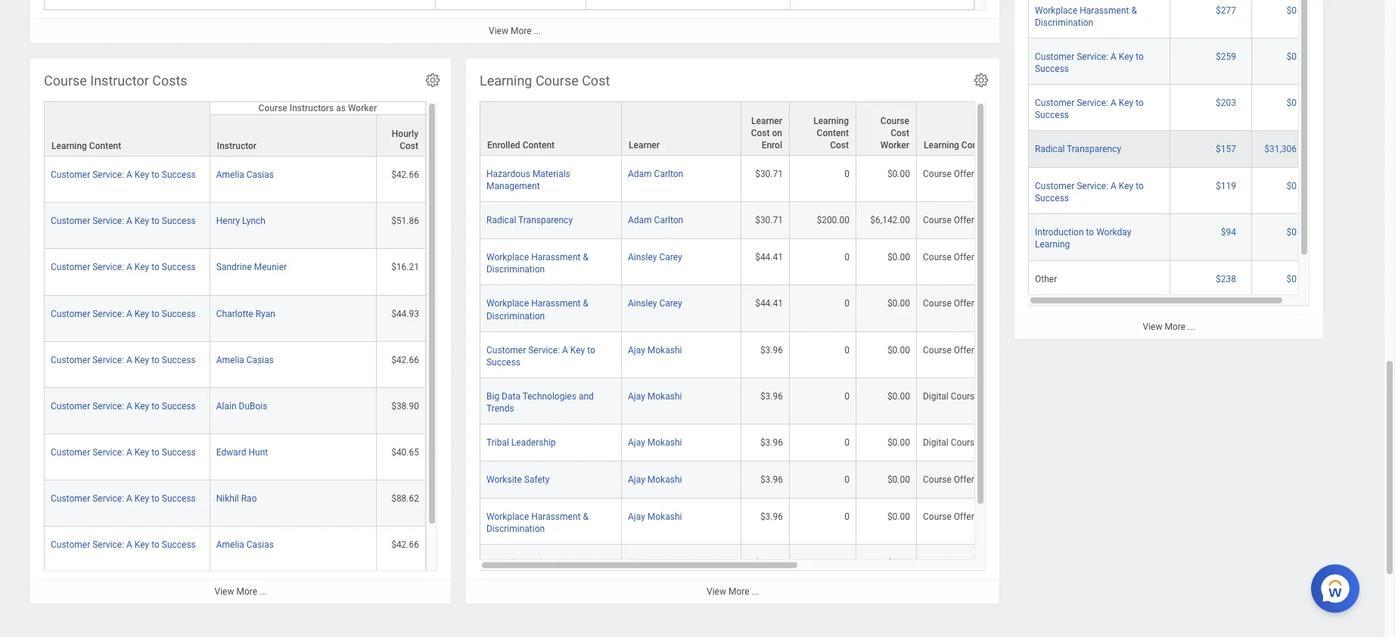 Task type: locate. For each thing, give the bounding box(es) containing it.
$0 right $259 button
[[1287, 51, 1297, 62]]

1 vertical spatial $44.41
[[755, 298, 783, 309]]

amelia casias down charlotte ryan
[[216, 355, 274, 365]]

0 horizontal spatial transparency
[[518, 215, 573, 226]]

ainsley for 2nd ainsley carey link
[[628, 298, 657, 309]]

1 vertical spatial $42.66
[[391, 355, 419, 365]]

2 carlton from the top
[[654, 215, 683, 226]]

2 vertical spatial amelia
[[216, 540, 244, 550]]

0 horizontal spatial learner
[[629, 140, 660, 151]]

ajay mokashi link for &
[[628, 508, 682, 522]]

3 ajay mokashi from the top
[[628, 437, 682, 448]]

learning course cost
[[480, 73, 610, 89]]

0 horizontal spatial instructor
[[90, 73, 149, 89]]

charlotte ryan
[[216, 308, 275, 319]]

$42.66 down $44.93
[[391, 355, 419, 365]]

to inside customer service: a key to success
[[587, 345, 595, 355]]

7 course offering from the top
[[923, 511, 987, 522]]

1 horizontal spatial alain dubois link
[[628, 555, 679, 568]]

dubois
[[239, 401, 267, 412], [651, 558, 679, 568]]

worker inside popup button
[[881, 140, 910, 151]]

tribal
[[487, 437, 509, 448]]

1 vertical spatial adam carlton
[[628, 215, 683, 226]]

course inside course cost worker
[[881, 116, 910, 126]]

casias for second amelia casias link from the top
[[247, 355, 274, 365]]

digital for big data technologies and trends
[[923, 391, 949, 402]]

enrol
[[762, 140, 782, 151]]

offering for course offering 'element' related to 2nd ainsley carey link
[[954, 298, 987, 309]]

digital course element
[[923, 388, 980, 402], [923, 434, 980, 448]]

success
[[1035, 64, 1069, 74], [1035, 110, 1069, 120], [162, 170, 196, 180], [1035, 193, 1069, 204], [162, 216, 196, 226], [162, 262, 196, 273], [162, 308, 196, 319], [162, 355, 196, 365], [487, 357, 521, 367], [162, 401, 196, 412], [162, 447, 196, 458], [162, 493, 196, 504], [162, 540, 196, 550]]

transparency inside learning course cost element
[[518, 215, 573, 226]]

0 vertical spatial $30.71
[[755, 169, 783, 179]]

7 offering from the top
[[954, 511, 987, 522]]

worker right as
[[348, 103, 377, 114]]

service: for the alain dubois link for customer service: a key to success
[[92, 401, 124, 412]]

2 course offering element from the top
[[923, 212, 987, 226]]

1 horizontal spatial learner
[[751, 116, 782, 126]]

transparency inside course costs (over past 12 months) element
[[1067, 144, 1121, 155]]

2 amelia casias link from the top
[[216, 352, 274, 365]]

service: for nikhil rao link
[[92, 493, 124, 504]]

course offering element
[[923, 166, 987, 179], [923, 212, 987, 226], [923, 249, 987, 263], [923, 295, 987, 309], [923, 342, 987, 355], [923, 471, 987, 485], [923, 508, 987, 522]]

5 offering from the top
[[954, 345, 987, 355]]

instructor up henry lynch link
[[217, 141, 257, 151]]

customer service: a key to success for first amelia casias link from the bottom of the course instructor costs element
[[51, 540, 196, 550]]

worker right learning content cost
[[881, 140, 910, 151]]

3 0 from the top
[[845, 298, 850, 309]]

amelia up henry lynch link
[[216, 170, 244, 180]]

adam for radical transparency
[[628, 215, 652, 226]]

1 vertical spatial digital course
[[923, 437, 980, 448]]

$30.71 left "$200.00"
[[755, 215, 783, 226]]

carlton
[[654, 169, 683, 179], [654, 215, 683, 226]]

0 vertical spatial instructor
[[90, 73, 149, 89]]

2 ajay mokashi from the top
[[628, 391, 682, 402]]

content inside learning content cost
[[817, 128, 849, 139]]

alain dubois inside course instructor costs element
[[216, 401, 267, 412]]

1 vertical spatial alain
[[628, 558, 648, 568]]

1 vertical spatial $30.71
[[755, 215, 783, 226]]

0 horizontal spatial alain dubois
[[216, 401, 267, 412]]

2 amelia from the top
[[216, 355, 244, 365]]

2 adam from the top
[[628, 215, 652, 226]]

learning course cost element
[[466, 58, 1245, 619]]

3 course offering element from the top
[[923, 249, 987, 263]]

$0 button right $238 button
[[1287, 273, 1299, 285]]

row containing hazardous materials management
[[480, 156, 1245, 202]]

introduction
[[1035, 227, 1084, 238]]

customer service: a key to success for 3rd amelia casias link from the bottom of the course instructor costs element
[[51, 170, 196, 180]]

1 ajay mokashi link from the top
[[628, 342, 682, 355]]

1 vertical spatial $38.90
[[755, 558, 783, 568]]

5 ajay mokashi link from the top
[[628, 508, 682, 522]]

1 horizontal spatial transparency
[[1067, 144, 1121, 155]]

$0 button for $119
[[1287, 180, 1299, 192]]

row containing big data technologies and trends
[[480, 378, 1245, 424]]

$0
[[1287, 5, 1297, 16], [1287, 51, 1297, 62], [1287, 98, 1297, 108], [1287, 181, 1297, 192], [1287, 227, 1297, 238], [1287, 274, 1297, 284]]

0 vertical spatial carey
[[659, 252, 682, 263]]

view inside course instructor costs element
[[215, 586, 234, 597]]

3 amelia casias from the top
[[216, 540, 274, 550]]

1 $30.71 from the top
[[755, 169, 783, 179]]

key for nikhil rao link
[[135, 493, 149, 504]]

casias
[[247, 170, 274, 180], [247, 355, 274, 365], [247, 540, 274, 550]]

&
[[1132, 5, 1137, 16], [583, 252, 589, 263], [583, 298, 589, 309], [583, 511, 589, 522]]

customer service: a key to success link for a's the ajay mokashi link
[[487, 342, 595, 367]]

content inside column header
[[523, 140, 555, 151]]

course offering element for hazardous materials management's adam carlton link
[[923, 166, 987, 179]]

$30.71 down enrol
[[755, 169, 783, 179]]

1 vertical spatial radical transparency
[[487, 215, 573, 226]]

to for 3rd amelia casias link from the bottom of the course instructor costs element
[[151, 170, 160, 180]]

casias down rao
[[247, 540, 274, 550]]

offering
[[954, 169, 987, 179], [954, 215, 987, 226], [954, 252, 987, 263], [954, 298, 987, 309], [954, 345, 987, 355], [954, 474, 987, 485], [954, 511, 987, 522]]

& inside course costs (over past 12 months) element
[[1132, 5, 1137, 16]]

workplace harassment & discrimination inside course costs (over past 12 months) element
[[1035, 5, 1137, 28]]

worksite safety
[[487, 474, 550, 485]]

0 vertical spatial radical transparency
[[1035, 144, 1121, 155]]

casias down ryan
[[247, 355, 274, 365]]

learner cost on enrol button
[[742, 102, 789, 155]]

3 casias from the top
[[247, 540, 274, 550]]

learning content cost column header
[[790, 101, 857, 157]]

customer service: a key to success link for henry lynch link
[[51, 213, 196, 226]]

content left the course cost worker popup button
[[817, 128, 849, 139]]

1 amelia from the top
[[216, 170, 244, 180]]

dubois inside course instructor costs element
[[239, 401, 267, 412]]

$0 for $277
[[1287, 5, 1297, 16]]

1 $44.41 from the top
[[755, 252, 783, 263]]

0 horizontal spatial dubois
[[239, 401, 267, 412]]

ainsley for 1st ainsley carey link from the top
[[628, 252, 657, 263]]

customer service: a key to success link for first amelia casias link from the bottom of the course instructor costs element
[[51, 537, 196, 550]]

0 vertical spatial transparency
[[1067, 144, 1121, 155]]

casias up lynch
[[247, 170, 274, 180]]

$200.00
[[817, 215, 850, 226]]

0 vertical spatial digital course
[[923, 391, 980, 402]]

cost down hourly
[[400, 141, 418, 151]]

4 course offering from the top
[[923, 298, 987, 309]]

0
[[845, 169, 850, 179], [845, 252, 850, 263], [845, 298, 850, 309], [845, 345, 850, 355], [845, 391, 850, 402], [845, 437, 850, 448], [845, 474, 850, 485], [845, 511, 850, 522], [845, 558, 850, 568]]

amelia casias link up henry lynch link
[[216, 167, 274, 180]]

content left type
[[962, 140, 994, 151]]

discrimination for workplace harassment & discrimination link corresponding to 2nd ainsley carey link
[[487, 311, 545, 321]]

discrimination
[[1035, 17, 1093, 28], [487, 264, 545, 275], [487, 311, 545, 321], [487, 524, 545, 534]]

workplace
[[1035, 5, 1078, 16], [487, 252, 529, 263], [487, 298, 529, 309], [487, 511, 529, 522]]

0 vertical spatial dubois
[[239, 401, 267, 412]]

alain inside learning course cost element
[[628, 558, 648, 568]]

radical transparency link right type
[[1035, 141, 1121, 155]]

$42.66 down $88.62
[[391, 540, 419, 550]]

1 carey from the top
[[659, 252, 682, 263]]

amelia casias down rao
[[216, 540, 274, 550]]

0 vertical spatial alain dubois link
[[216, 398, 267, 412]]

3 $42.66 from the top
[[391, 540, 419, 550]]

0 horizontal spatial radical transparency link
[[487, 212, 573, 226]]

alain dubois link for annual compliance
[[628, 555, 679, 568]]

adam carlton
[[628, 169, 683, 179], [628, 215, 683, 226]]

1 vertical spatial learner
[[629, 140, 660, 151]]

2 mokashi from the top
[[648, 391, 682, 402]]

customer service: a key to success
[[1035, 51, 1144, 74], [1035, 98, 1144, 120], [51, 170, 196, 180], [1035, 181, 1144, 204], [51, 216, 196, 226], [51, 262, 196, 273], [51, 308, 196, 319], [487, 345, 595, 367], [51, 355, 196, 365], [51, 401, 196, 412], [51, 447, 196, 458], [51, 493, 196, 504], [51, 540, 196, 550]]

0 vertical spatial casias
[[247, 170, 274, 180]]

0 vertical spatial radical transparency link
[[1035, 141, 1121, 155]]

customer service: a key to success link inside learning course cost element
[[487, 342, 595, 367]]

1 $0 from the top
[[1287, 5, 1297, 16]]

3 offering from the top
[[954, 252, 987, 263]]

2 $0 button from the top
[[1287, 51, 1299, 63]]

6 $0 from the top
[[1287, 274, 1297, 284]]

$42.66
[[391, 170, 419, 180], [391, 355, 419, 365], [391, 540, 419, 550]]

view inside the cost center learning : budget vs. actuals element
[[489, 26, 508, 37]]

1 horizontal spatial dubois
[[651, 558, 679, 568]]

cost center learning : budget vs. actuals element
[[30, 0, 1000, 43]]

learner for learner
[[629, 140, 660, 151]]

view more ... inside course costs (over past 12 months) element
[[1143, 322, 1195, 332]]

5 $0 from the top
[[1287, 227, 1297, 238]]

course instructors as worker
[[258, 103, 377, 114]]

a for a's the ajay mokashi link
[[562, 345, 568, 355]]

$0 for $259
[[1287, 51, 1297, 62]]

view more ... inside learning course cost element
[[707, 586, 759, 597]]

1 vertical spatial radical
[[487, 215, 516, 226]]

alain for customer service: a key to success
[[216, 401, 237, 412]]

transparency for the rightmost the radical transparency link
[[1067, 144, 1121, 155]]

workplace inside course costs (over past 12 months) element
[[1035, 5, 1078, 16]]

0 vertical spatial $42.66
[[391, 170, 419, 180]]

0 vertical spatial ainsley
[[628, 252, 657, 263]]

1 vertical spatial alain dubois link
[[628, 555, 679, 568]]

1 amelia casias from the top
[[216, 170, 274, 180]]

customer service: a key to success link
[[1035, 48, 1144, 74], [1035, 95, 1144, 120], [51, 167, 196, 180], [1035, 178, 1144, 204], [51, 213, 196, 226], [51, 259, 196, 273], [51, 305, 196, 319], [487, 342, 595, 367], [51, 352, 196, 365], [51, 398, 196, 412], [51, 444, 196, 458], [51, 490, 196, 504], [51, 537, 196, 550]]

$38.90 inside course instructor costs element
[[391, 401, 419, 412]]

carey for 2nd ainsley carey link
[[659, 298, 682, 309]]

amelia casias link down charlotte ryan
[[216, 352, 274, 365]]

1 ainsley carey link from the top
[[628, 249, 682, 263]]

to for the alain dubois link for customer service: a key to success
[[151, 401, 160, 412]]

row
[[44, 0, 975, 10], [1028, 0, 1313, 39], [1028, 39, 1313, 85], [1028, 85, 1313, 131], [44, 101, 426, 157], [480, 101, 1245, 157], [44, 114, 426, 157], [1028, 131, 1313, 168], [480, 156, 1245, 202], [44, 157, 426, 203], [1028, 168, 1313, 214], [480, 202, 1245, 239], [44, 203, 426, 249], [1028, 214, 1313, 261], [480, 239, 1245, 286], [44, 249, 426, 296], [1028, 261, 1313, 298], [480, 286, 1245, 332], [44, 296, 426, 342], [480, 332, 1245, 378], [44, 342, 426, 388], [480, 378, 1245, 424], [44, 388, 426, 434], [480, 424, 1245, 462], [44, 434, 426, 481], [480, 462, 1245, 499], [44, 481, 426, 527], [480, 499, 1245, 545], [44, 527, 426, 573], [480, 545, 1245, 582]]

service: inside customer service: a key to success
[[528, 345, 560, 355]]

1 horizontal spatial $38.90
[[755, 558, 783, 568]]

0 vertical spatial digital course element
[[923, 388, 980, 402]]

$3.96 for &
[[760, 511, 783, 522]]

enrolled content column header
[[480, 101, 622, 157]]

7 course offering element from the top
[[923, 508, 987, 522]]

1 course offering element from the top
[[923, 166, 987, 179]]

... inside course instructor costs element
[[260, 586, 267, 597]]

6 $0 button from the top
[[1287, 273, 1299, 285]]

ajay
[[628, 345, 645, 355], [628, 391, 645, 402], [628, 437, 645, 448], [628, 474, 645, 485], [628, 511, 645, 522]]

0 horizontal spatial radical transparency
[[487, 215, 573, 226]]

$0 right $277 button
[[1287, 5, 1297, 16]]

to inside introduction to workday learning
[[1086, 227, 1094, 238]]

0 horizontal spatial $38.90
[[391, 401, 419, 412]]

1 horizontal spatial instructor
[[217, 141, 257, 151]]

course offering element for 2nd the ajay mokashi link from the bottom of the learning course cost element
[[923, 471, 987, 485]]

$42.66 down hourly cost
[[391, 170, 419, 180]]

radical inside course costs (over past 12 months) element
[[1035, 144, 1065, 155]]

more inside learning course cost element
[[729, 586, 750, 597]]

cost inside course cost worker
[[891, 128, 910, 139]]

& for 1st ainsley carey link from the top
[[583, 252, 589, 263]]

technologies
[[523, 391, 577, 402]]

1 horizontal spatial alain
[[628, 558, 648, 568]]

learning content cost
[[814, 116, 849, 151]]

customer service: a key to success inside learning course cost element
[[487, 345, 595, 367]]

adam carlton for radical transparency
[[628, 215, 683, 226]]

2 vertical spatial amelia casias link
[[216, 537, 274, 550]]

$0 right $238 button
[[1287, 274, 1297, 284]]

cell
[[44, 0, 436, 10], [436, 0, 586, 10], [586, 0, 791, 10], [791, 0, 975, 10]]

$0 for $238
[[1287, 274, 1297, 284]]

leadership
[[511, 437, 556, 448]]

learning content type button
[[917, 102, 1051, 155]]

amelia for 3rd amelia casias link from the bottom of the course instructor costs element
[[216, 170, 244, 180]]

2 vertical spatial casias
[[247, 540, 274, 550]]

ajay for a
[[628, 345, 645, 355]]

1 horizontal spatial radical
[[1035, 144, 1065, 155]]

2 ajay mokashi link from the top
[[628, 388, 682, 402]]

carey
[[659, 252, 682, 263], [659, 298, 682, 309]]

0 horizontal spatial radical
[[487, 215, 516, 226]]

mokashi for a
[[648, 345, 682, 355]]

0 vertical spatial ainsley carey link
[[628, 249, 682, 263]]

2 ainsley carey link from the top
[[628, 295, 682, 309]]

customer service: a key to success for a's the ajay mokashi link
[[487, 345, 595, 367]]

a for nikhil rao link
[[126, 493, 132, 504]]

8 $0.00 from the top
[[887, 511, 910, 522]]

worker
[[348, 103, 377, 114], [881, 140, 910, 151]]

$0 button right $277 button
[[1287, 4, 1299, 17]]

amelia
[[216, 170, 244, 180], [216, 355, 244, 365], [216, 540, 244, 550]]

1 course offering from the top
[[923, 169, 987, 179]]

0 horizontal spatial alain dubois link
[[216, 398, 267, 412]]

digital
[[923, 391, 949, 402], [923, 437, 949, 448]]

3 ajay mokashi link from the top
[[628, 434, 682, 448]]

1 ainsley from the top
[[628, 252, 657, 263]]

learning inside 'column header'
[[814, 116, 849, 126]]

1 vertical spatial ainsley
[[628, 298, 657, 309]]

0 vertical spatial radical
[[1035, 144, 1065, 155]]

... inside the cost center learning : budget vs. actuals element
[[534, 26, 541, 37]]

0 vertical spatial adam carlton
[[628, 169, 683, 179]]

key for charlotte ryan link
[[135, 308, 149, 319]]

0 vertical spatial ainsley carey
[[628, 252, 682, 263]]

2 vertical spatial amelia casias
[[216, 540, 274, 550]]

worker inside popup button
[[348, 103, 377, 114]]

0 vertical spatial carlton
[[654, 169, 683, 179]]

$0 up "$31,306" button
[[1287, 98, 1297, 108]]

cost inside learner cost on enrol
[[751, 128, 770, 139]]

cost up enrol
[[751, 128, 770, 139]]

alain for annual compliance
[[628, 558, 648, 568]]

0 vertical spatial adam carlton link
[[628, 166, 683, 179]]

1 vertical spatial digital course element
[[923, 434, 980, 448]]

transparency for the left the radical transparency link
[[518, 215, 573, 226]]

key for 3rd amelia casias link from the bottom of the course instructor costs element
[[135, 170, 149, 180]]

$30.71 for 0
[[755, 169, 783, 179]]

0 vertical spatial $44.41
[[755, 252, 783, 263]]

customer service: a key to success for edward hunt link
[[51, 447, 196, 458]]

adam
[[628, 169, 652, 179], [628, 215, 652, 226]]

edward hunt
[[216, 447, 268, 458]]

cost
[[582, 73, 610, 89], [751, 128, 770, 139], [891, 128, 910, 139], [830, 140, 849, 151], [400, 141, 418, 151]]

to for first amelia casias link from the bottom of the course instructor costs element
[[151, 540, 160, 550]]

1 ajay from the top
[[628, 345, 645, 355]]

learner inside learner cost on enrol
[[751, 116, 782, 126]]

configure learning course cost image
[[973, 72, 990, 89]]

$40.65
[[391, 447, 419, 458]]

2 ainsley carey from the top
[[628, 298, 682, 309]]

5 ajay mokashi from the top
[[628, 511, 682, 522]]

hourly cost
[[392, 129, 418, 151]]

amelia down charlotte
[[216, 355, 244, 365]]

discrimination inside course costs (over past 12 months) element
[[1035, 17, 1093, 28]]

5 $3.96 from the top
[[760, 511, 783, 522]]

program element
[[923, 555, 958, 568]]

2 amelia casias from the top
[[216, 355, 274, 365]]

0 vertical spatial amelia casias
[[216, 170, 274, 180]]

course instructor costs element
[[30, 58, 451, 619]]

to for sandrine meunier link
[[151, 262, 160, 273]]

2 digital course from the top
[[923, 437, 980, 448]]

3 mokashi from the top
[[648, 437, 682, 448]]

2 $42.66 from the top
[[391, 355, 419, 365]]

1 vertical spatial casias
[[247, 355, 274, 365]]

6 course offering from the top
[[923, 474, 987, 485]]

row containing learner cost on enrol
[[480, 101, 1245, 157]]

5 course offering from the top
[[923, 345, 987, 355]]

more
[[511, 26, 532, 37], [1165, 322, 1186, 332], [236, 586, 257, 597], [729, 586, 750, 597]]

key inside customer service: a key to success
[[570, 345, 585, 355]]

0 vertical spatial alain dubois
[[216, 401, 267, 412]]

radical transparency right type
[[1035, 144, 1121, 155]]

1 vertical spatial amelia
[[216, 355, 244, 365]]

$44.93
[[391, 308, 419, 319]]

learning for learning content
[[51, 141, 87, 151]]

radical transparency down management at the top
[[487, 215, 573, 226]]

0 vertical spatial alain
[[216, 401, 237, 412]]

customer service: a key to success for henry lynch link
[[51, 216, 196, 226]]

2 casias from the top
[[247, 355, 274, 365]]

customer service: a key to success for second amelia casias link from the top
[[51, 355, 196, 365]]

alain dubois inside row
[[628, 558, 679, 568]]

1 adam from the top
[[628, 169, 652, 179]]

3 amelia from the top
[[216, 540, 244, 550]]

0 vertical spatial digital
[[923, 391, 949, 402]]

dubois inside learning course cost element
[[651, 558, 679, 568]]

amelia for second amelia casias link from the top
[[216, 355, 244, 365]]

1 vertical spatial worker
[[881, 140, 910, 151]]

content for learning content
[[89, 141, 121, 151]]

1 $0 button from the top
[[1287, 4, 1299, 17]]

ainsley
[[628, 252, 657, 263], [628, 298, 657, 309]]

cost right learning content cost
[[891, 128, 910, 139]]

1 horizontal spatial worker
[[881, 140, 910, 151]]

1 vertical spatial instructor
[[217, 141, 257, 151]]

$0 button up "$31,306" button
[[1287, 97, 1299, 109]]

0 vertical spatial amelia
[[216, 170, 244, 180]]

learning for learning course cost
[[480, 73, 532, 89]]

5 $0 button from the top
[[1287, 227, 1299, 239]]

adam carlton for hazardous materials management
[[628, 169, 683, 179]]

$30.71
[[755, 169, 783, 179], [755, 215, 783, 226]]

learning inside course instructor costs element
[[51, 141, 87, 151]]

customer service: a key to success for the alain dubois link for customer service: a key to success
[[51, 401, 196, 412]]

alain dubois link
[[216, 398, 267, 412], [628, 555, 679, 568]]

3 course offering from the top
[[923, 252, 987, 263]]

cost left the course cost worker popup button
[[830, 140, 849, 151]]

cost up enrolled content popup button
[[582, 73, 610, 89]]

1 mokashi from the top
[[648, 345, 682, 355]]

learner cost on enrol
[[751, 116, 782, 151]]

alain inside course instructor costs element
[[216, 401, 237, 412]]

safety
[[524, 474, 550, 485]]

$0 right $94 button
[[1287, 227, 1297, 238]]

ajay mokashi link
[[628, 342, 682, 355], [628, 388, 682, 402], [628, 434, 682, 448], [628, 471, 682, 485], [628, 508, 682, 522]]

0 horizontal spatial worker
[[348, 103, 377, 114]]

workplace for 1st ainsley carey link from the top
[[487, 252, 529, 263]]

5 ajay from the top
[[628, 511, 645, 522]]

tribal leadership link
[[487, 434, 556, 448]]

2 vertical spatial $42.66
[[391, 540, 419, 550]]

digital course for big data technologies and trends
[[923, 391, 980, 402]]

edward
[[216, 447, 246, 458]]

4 $0 button from the top
[[1287, 180, 1299, 192]]

data
[[502, 391, 521, 402]]

$94
[[1221, 227, 1236, 238]]

2 $3.96 from the top
[[760, 391, 783, 402]]

1 vertical spatial amelia casias
[[216, 355, 274, 365]]

1 vertical spatial adam carlton link
[[628, 212, 683, 226]]

$0 button down "$31,306" button
[[1287, 180, 1299, 192]]

1 horizontal spatial alain dubois
[[628, 558, 679, 568]]

1 ainsley carey from the top
[[628, 252, 682, 263]]

1 vertical spatial carlton
[[654, 215, 683, 226]]

1 horizontal spatial radical transparency
[[1035, 144, 1121, 155]]

5 $0.00 from the top
[[887, 391, 910, 402]]

1 vertical spatial dubois
[[651, 558, 679, 568]]

learning inside introduction to workday learning
[[1035, 239, 1070, 250]]

radical down management at the top
[[487, 215, 516, 226]]

1 adam carlton from the top
[[628, 169, 683, 179]]

amelia casias link
[[216, 167, 274, 180], [216, 352, 274, 365], [216, 537, 274, 550]]

2 adam carlton link from the top
[[628, 212, 683, 226]]

course inside popup button
[[258, 103, 287, 114]]

adam carlton link
[[628, 166, 683, 179], [628, 212, 683, 226]]

2 digital from the top
[[923, 437, 949, 448]]

$0 button
[[1287, 4, 1299, 17], [1287, 51, 1299, 63], [1287, 97, 1299, 109], [1287, 180, 1299, 192], [1287, 227, 1299, 239], [1287, 273, 1299, 285]]

worksite safety link
[[487, 471, 550, 485]]

row containing course instructors as worker
[[44, 101, 426, 157]]

harassment inside course costs (over past 12 months) element
[[1080, 5, 1129, 16]]

$0 button right $259 button
[[1287, 51, 1299, 63]]

amelia down nikhil at the left of page
[[216, 540, 244, 550]]

content up materials
[[523, 140, 555, 151]]

1 offering from the top
[[954, 169, 987, 179]]

2 $30.71 from the top
[[755, 215, 783, 226]]

cost inside hourly cost
[[400, 141, 418, 151]]

discrimination for workplace harassment & discrimination link inside course costs (over past 12 months) element
[[1035, 17, 1093, 28]]

2 carey from the top
[[659, 298, 682, 309]]

1 vertical spatial radical transparency link
[[487, 212, 573, 226]]

adam inside row
[[628, 169, 652, 179]]

$0.00
[[887, 169, 910, 179], [887, 252, 910, 263], [887, 298, 910, 309], [887, 345, 910, 355], [887, 391, 910, 402], [887, 437, 910, 448], [887, 474, 910, 485], [887, 511, 910, 522], [887, 558, 910, 568]]

$0 button right $94 button
[[1287, 227, 1299, 239]]

1 vertical spatial alain dubois
[[628, 558, 679, 568]]

$3.96
[[760, 345, 783, 355], [760, 391, 783, 402], [760, 437, 783, 448], [760, 474, 783, 485], [760, 511, 783, 522]]

course offering for course offering 'element' related to hazardous materials management's adam carlton link
[[923, 169, 987, 179]]

2 offering from the top
[[954, 215, 987, 226]]

1 ajay mokashi from the top
[[628, 345, 682, 355]]

0 vertical spatial amelia casias link
[[216, 167, 274, 180]]

adam for hazardous materials management
[[628, 169, 652, 179]]

4 $0 from the top
[[1287, 181, 1297, 192]]

instructor up learning content popup button
[[90, 73, 149, 89]]

2 $44.41 from the top
[[755, 298, 783, 309]]

course cost worker button
[[857, 102, 916, 155]]

a for first amelia casias link from the bottom of the course instructor costs element
[[126, 540, 132, 550]]

1 $42.66 from the top
[[391, 170, 419, 180]]

radical
[[1035, 144, 1065, 155], [487, 215, 516, 226]]

content inside course instructor costs element
[[89, 141, 121, 151]]

workplace harassment & discrimination for 1st ainsley carey link from the top workplace harassment & discrimination link
[[487, 252, 589, 275]]

key for a's the ajay mokashi link
[[570, 345, 585, 355]]

content
[[817, 128, 849, 139], [523, 140, 555, 151], [962, 140, 994, 151], [89, 141, 121, 151]]

workplace harassment & discrimination link
[[1035, 2, 1137, 28], [487, 249, 589, 275], [487, 295, 589, 321], [487, 508, 589, 534]]

1 vertical spatial carey
[[659, 298, 682, 309]]

course instructors as worker button
[[210, 102, 425, 114]]

view more ... inside the cost center learning : budget vs. actuals element
[[489, 26, 541, 37]]

... inside course costs (over past 12 months) element
[[1188, 322, 1195, 332]]

0 horizontal spatial alain
[[216, 401, 237, 412]]

6 course offering element from the top
[[923, 471, 987, 485]]

introduction to workday learning
[[1035, 227, 1131, 250]]

learner
[[751, 116, 782, 126], [629, 140, 660, 151]]

offering for course offering 'element' associated with adam carlton link corresponding to radical transparency
[[954, 215, 987, 226]]

$38.90 inside learning course cost element
[[755, 558, 783, 568]]

4 ajay mokashi from the top
[[628, 474, 682, 485]]

to for a's the ajay mokashi link
[[587, 345, 595, 355]]

$0 down "$31,306" button
[[1287, 181, 1297, 192]]

offering for course offering 'element' related to 2nd the ajay mokashi link from the bottom of the learning course cost element
[[954, 474, 987, 485]]

1 vertical spatial ainsley carey link
[[628, 295, 682, 309]]

learner for learner cost on enrol
[[751, 116, 782, 126]]

discrimination for 1st ainsley carey link from the top workplace harassment & discrimination link
[[487, 264, 545, 275]]

mokashi
[[648, 345, 682, 355], [648, 391, 682, 402], [648, 437, 682, 448], [648, 474, 682, 485], [648, 511, 682, 522]]

offering for course offering 'element' related to 1st ainsley carey link from the top
[[954, 252, 987, 263]]

1 vertical spatial digital
[[923, 437, 949, 448]]

radical right type
[[1035, 144, 1065, 155]]

1 $3.96 from the top
[[760, 345, 783, 355]]

learning content
[[51, 141, 121, 151]]

content for enrolled content
[[523, 140, 555, 151]]

1 vertical spatial transparency
[[518, 215, 573, 226]]

1 vertical spatial adam
[[628, 215, 652, 226]]

a inside customer service: a key to success
[[562, 345, 568, 355]]

amelia casias up henry lynch link
[[216, 170, 274, 180]]

big data technologies and trends
[[487, 391, 594, 414]]

ajay mokashi for technologies
[[628, 391, 682, 402]]

radical transparency link
[[1035, 141, 1121, 155], [487, 212, 573, 226]]

1 carlton from the top
[[654, 169, 683, 179]]

1 vertical spatial amelia casias link
[[216, 352, 274, 365]]

content down course instructor costs
[[89, 141, 121, 151]]

2 course offering from the top
[[923, 215, 987, 226]]

row containing other
[[1028, 261, 1313, 298]]

0 vertical spatial $38.90
[[391, 401, 419, 412]]

0 vertical spatial learner
[[751, 116, 782, 126]]

alain dubois
[[216, 401, 267, 412], [628, 558, 679, 568]]

1 casias from the top
[[247, 170, 274, 180]]

0 vertical spatial worker
[[348, 103, 377, 114]]

radical transparency inside course costs (over past 12 months) element
[[1035, 144, 1121, 155]]

1 vertical spatial ainsley carey
[[628, 298, 682, 309]]

0 vertical spatial adam
[[628, 169, 652, 179]]

$31,306
[[1265, 144, 1297, 155]]

amelia casias link down rao
[[216, 537, 274, 550]]

2 digital course element from the top
[[923, 434, 980, 448]]

to
[[1136, 51, 1144, 62], [1136, 98, 1144, 108], [151, 170, 160, 180], [1136, 181, 1144, 192], [151, 216, 160, 226], [1086, 227, 1094, 238], [151, 262, 160, 273], [151, 308, 160, 319], [587, 345, 595, 355], [151, 355, 160, 365], [151, 401, 160, 412], [151, 447, 160, 458], [151, 493, 160, 504], [151, 540, 160, 550]]

2 $0 from the top
[[1287, 51, 1297, 62]]

workplace for &'s the ajay mokashi link
[[487, 511, 529, 522]]

6 offering from the top
[[954, 474, 987, 485]]

3 $0 from the top
[[1287, 98, 1297, 108]]

radical transparency link down management at the top
[[487, 212, 573, 226]]

other element
[[1035, 271, 1057, 284]]



Task type: vqa. For each thing, say whether or not it's contained in the screenshot.


Task type: describe. For each thing, give the bounding box(es) containing it.
customer inside learning course cost element
[[487, 345, 526, 355]]

sandrine
[[216, 262, 252, 273]]

7 $0.00 from the top
[[887, 474, 910, 485]]

amelia for first amelia casias link from the bottom of the course instructor costs element
[[216, 540, 244, 550]]

sandrine meunier link
[[216, 259, 287, 273]]

3 $0.00 from the top
[[887, 298, 910, 309]]

ajay mokashi link for technologies
[[628, 388, 682, 402]]

more inside course instructor costs element
[[236, 586, 257, 597]]

program
[[923, 558, 958, 568]]

workplace harassment & discrimination link inside course costs (over past 12 months) element
[[1035, 2, 1137, 28]]

ainsley carey for 2nd ainsley carey link
[[628, 298, 682, 309]]

workplace harassment & discrimination link for &'s the ajay mokashi link
[[487, 508, 589, 534]]

course offering for course offering 'element' related to 1st ainsley carey link from the top
[[923, 252, 987, 263]]

worksite
[[487, 474, 522, 485]]

$157 button
[[1216, 143, 1239, 155]]

$119
[[1216, 181, 1236, 192]]

hazardous materials management
[[487, 169, 570, 192]]

9 0 from the top
[[845, 558, 850, 568]]

4 $0.00 from the top
[[887, 345, 910, 355]]

$238 button
[[1216, 273, 1239, 285]]

learning content type
[[924, 140, 1015, 151]]

$3.96 for a
[[760, 345, 783, 355]]

course instructor costs
[[44, 73, 187, 89]]

type
[[996, 140, 1015, 151]]

enrolled content
[[487, 140, 555, 151]]

enrolled
[[487, 140, 520, 151]]

1 cell from the left
[[44, 0, 436, 10]]

service: for first amelia casias link from the bottom of the course instructor costs element
[[92, 540, 124, 550]]

learner column header
[[622, 101, 742, 157]]

2 0 from the top
[[845, 252, 850, 263]]

row inside the cost center learning : budget vs. actuals element
[[44, 0, 975, 10]]

a for second amelia casias link from the top
[[126, 355, 132, 365]]

annual compliance link
[[487, 555, 565, 568]]

3 amelia casias link from the top
[[216, 537, 274, 550]]

management
[[487, 181, 540, 192]]

henry lynch link
[[216, 213, 266, 226]]

customer service: a key to success link for edward hunt link
[[51, 444, 196, 458]]

alain dubois for annual compliance
[[628, 558, 679, 568]]

workplace for 2nd ainsley carey link
[[487, 298, 529, 309]]

casias for first amelia casias link from the bottom of the course instructor costs element
[[247, 540, 274, 550]]

$203
[[1216, 98, 1236, 108]]

1 amelia casias link from the top
[[216, 167, 274, 180]]

materials
[[533, 169, 570, 179]]

big
[[487, 391, 499, 402]]

ryan
[[256, 308, 275, 319]]

4 0 from the top
[[845, 345, 850, 355]]

ajay mokashi link for a
[[628, 342, 682, 355]]

4 cell from the left
[[791, 0, 975, 10]]

compliance
[[517, 558, 565, 568]]

learning content cost button
[[790, 102, 856, 155]]

configure course instructor costs image
[[424, 72, 441, 89]]

5 0 from the top
[[845, 391, 850, 402]]

instructors
[[290, 103, 334, 114]]

view inside course costs (over past 12 months) element
[[1143, 322, 1163, 332]]

key for second amelia casias link from the top
[[135, 355, 149, 365]]

course offering for course offering 'element' related to 2nd the ajay mokashi link from the bottom of the learning course cost element
[[923, 474, 987, 485]]

to for edward hunt link
[[151, 447, 160, 458]]

service: for second amelia casias link from the top
[[92, 355, 124, 365]]

a for edward hunt link
[[126, 447, 132, 458]]

$38.90 for customer service: a key to success
[[391, 401, 419, 412]]

henry lynch
[[216, 216, 266, 226]]

nikhil
[[216, 493, 239, 504]]

radical transparency inside learning course cost element
[[487, 215, 573, 226]]

carlton for radical transparency
[[654, 215, 683, 226]]

radical inside learning course cost element
[[487, 215, 516, 226]]

6 0 from the top
[[845, 437, 850, 448]]

costs
[[152, 73, 187, 89]]

annual compliance
[[487, 558, 565, 568]]

$0 for $94
[[1287, 227, 1297, 238]]

row containing tribal leadership
[[480, 424, 1245, 462]]

course cost worker column header
[[857, 101, 917, 157]]

other
[[1035, 274, 1057, 284]]

key for first amelia casias link from the bottom of the course instructor costs element
[[135, 540, 149, 550]]

3 ajay from the top
[[628, 437, 645, 448]]

hazardous
[[487, 169, 530, 179]]

hazardous materials management link
[[487, 166, 570, 192]]

& for 2nd ainsley carey link
[[583, 298, 589, 309]]

learning for learning content cost
[[814, 116, 849, 126]]

sandrine meunier
[[216, 262, 287, 273]]

annual
[[487, 558, 515, 568]]

view more ... inside course instructor costs element
[[215, 586, 267, 597]]

workplace harassment & discrimination for workplace harassment & discrimination link corresponding to &'s the ajay mokashi link
[[487, 511, 589, 534]]

4 mokashi from the top
[[648, 474, 682, 485]]

course offering for course offering 'element' related to 2nd ainsley carey link
[[923, 298, 987, 309]]

customer service: a key to success for charlotte ryan link
[[51, 308, 196, 319]]

... inside learning course cost element
[[752, 586, 759, 597]]

adam carlton link for hazardous materials management
[[628, 166, 683, 179]]

course offering element for 2nd ainsley carey link
[[923, 295, 987, 309]]

offering for course offering 'element' related to hazardous materials management's adam carlton link
[[954, 169, 987, 179]]

key for henry lynch link
[[135, 216, 149, 226]]

mokashi for technologies
[[648, 391, 682, 402]]

$16.21
[[391, 262, 419, 273]]

4 ajay mokashi link from the top
[[628, 471, 682, 485]]

4 ajay from the top
[[628, 474, 645, 485]]

instructor inside the instructor popup button
[[217, 141, 257, 151]]

course offering for &'s the ajay mokashi link's course offering 'element'
[[923, 511, 987, 522]]

ajay mokashi for &
[[628, 511, 682, 522]]

digital course element for big data technologies and trends
[[923, 388, 980, 402]]

ajay for &
[[628, 511, 645, 522]]

2 $0.00 from the top
[[887, 252, 910, 263]]

alain dubois link for customer service: a key to success
[[216, 398, 267, 412]]

more inside the cost center learning : budget vs. actuals element
[[511, 26, 532, 37]]

trends
[[487, 403, 514, 414]]

ajay for technologies
[[628, 391, 645, 402]]

hourly cost button
[[376, 115, 425, 156]]

cost for learner
[[751, 128, 770, 139]]

dubois for customer service: a key to success
[[239, 401, 267, 412]]

lynch
[[242, 216, 266, 226]]

digital for tribal leadership
[[923, 437, 949, 448]]

adam carlton link for radical transparency
[[628, 212, 683, 226]]

success inside learning course cost element
[[487, 357, 521, 367]]

enrolled content button
[[480, 102, 621, 155]]

henry
[[216, 216, 240, 226]]

key for edward hunt link
[[135, 447, 149, 458]]

service: for a's the ajay mokashi link
[[528, 345, 560, 355]]

3 cell from the left
[[586, 0, 791, 10]]

nikhil rao
[[216, 493, 257, 504]]

service: for henry lynch link
[[92, 216, 124, 226]]

row containing hourly cost
[[44, 114, 426, 157]]

learning content button
[[45, 102, 209, 156]]

row containing introduction to workday learning
[[1028, 214, 1313, 261]]

big data technologies and trends link
[[487, 388, 594, 414]]

customer service: a key to success link for second amelia casias link from the top
[[51, 352, 196, 365]]

casias for 3rd amelia casias link from the bottom of the course instructor costs element
[[247, 170, 274, 180]]

course offering element for 1st ainsley carey link from the top
[[923, 249, 987, 263]]

$3.96 for technologies
[[760, 391, 783, 402]]

$203 button
[[1216, 97, 1239, 109]]

workplace harassment & discrimination link for 1st ainsley carey link from the top
[[487, 249, 589, 275]]

$259 button
[[1216, 51, 1239, 63]]

learner button
[[622, 102, 741, 155]]

nikhil rao link
[[216, 490, 257, 504]]

content for learning content cost
[[817, 128, 849, 139]]

$88.62
[[391, 493, 419, 504]]

1 $0.00 from the top
[[887, 169, 910, 179]]

$94 button
[[1221, 227, 1239, 239]]

charlotte ryan link
[[216, 305, 275, 319]]

$6,142.00
[[870, 215, 910, 226]]

more inside course costs (over past 12 months) element
[[1165, 322, 1186, 332]]

$0 button for $203
[[1287, 97, 1299, 109]]

6 $0.00 from the top
[[887, 437, 910, 448]]

course cost worker
[[881, 116, 910, 151]]

on
[[772, 128, 782, 139]]

discrimination for workplace harassment & discrimination link corresponding to &'s the ajay mokashi link
[[487, 524, 545, 534]]

7 0 from the top
[[845, 474, 850, 485]]

$51.86
[[391, 216, 419, 226]]

carey for 1st ainsley carey link from the top
[[659, 252, 682, 263]]

learner cost on enrol column header
[[742, 101, 790, 157]]

service: for edward hunt link
[[92, 447, 124, 458]]

introduction to workday learning link
[[1035, 224, 1131, 250]]

charlotte
[[216, 308, 253, 319]]

view inside learning course cost element
[[707, 586, 726, 597]]

rao
[[241, 493, 257, 504]]

8 0 from the top
[[845, 511, 850, 522]]

$0 button for $277
[[1287, 4, 1299, 17]]

$0 for $203
[[1287, 98, 1297, 108]]

tribal leadership
[[487, 437, 556, 448]]

meunier
[[254, 262, 287, 273]]

1 0 from the top
[[845, 169, 850, 179]]

customer service: a key to success for sandrine meunier link
[[51, 262, 196, 273]]

carlton for hazardous materials management
[[654, 169, 683, 179]]

$277
[[1216, 5, 1236, 16]]

course costs (over past 12 months) element
[[1015, 0, 1323, 339]]

hunt
[[249, 447, 268, 458]]

customer service: a key to success link for nikhil rao link
[[51, 490, 196, 504]]

mokashi for &
[[648, 511, 682, 522]]

as
[[336, 103, 346, 114]]

hourly
[[392, 129, 418, 139]]

to for second amelia casias link from the top
[[151, 355, 160, 365]]

$259
[[1216, 51, 1236, 62]]

row containing worksite safety
[[480, 462, 1245, 499]]

a for sandrine meunier link
[[126, 262, 132, 273]]

course offering for course offering 'element' associated with adam carlton link corresponding to radical transparency
[[923, 215, 987, 226]]

customer service: a key to success link for sandrine meunier link
[[51, 259, 196, 273]]

to for nikhil rao link
[[151, 493, 160, 504]]

$238
[[1216, 274, 1236, 284]]

cost inside learning content cost
[[830, 140, 849, 151]]

customer service: a key to success link for the alain dubois link for customer service: a key to success
[[51, 398, 196, 412]]

$119 button
[[1216, 180, 1239, 192]]

digital course element for tribal leadership
[[923, 434, 980, 448]]

$38.90 for annual compliance
[[755, 558, 783, 568]]

4 $3.96 from the top
[[760, 474, 783, 485]]

9 $0.00 from the top
[[887, 558, 910, 568]]

3 $3.96 from the top
[[760, 437, 783, 448]]

2 cell from the left
[[436, 0, 586, 10]]

workday
[[1097, 227, 1131, 238]]

to for henry lynch link
[[151, 216, 160, 226]]

a for 3rd amelia casias link from the bottom of the course instructor costs element
[[126, 170, 132, 180]]

row containing annual compliance
[[480, 545, 1245, 582]]

$31,306 button
[[1265, 143, 1299, 155]]

and
[[579, 391, 594, 402]]

instructor button
[[210, 115, 376, 156]]

customer service: a key to success link for 3rd amelia casias link from the bottom of the course instructor costs element
[[51, 167, 196, 180]]

a for the alain dubois link for customer service: a key to success
[[126, 401, 132, 412]]

$157
[[1216, 144, 1236, 155]]

$277 button
[[1216, 4, 1239, 17]]

1 horizontal spatial radical transparency link
[[1035, 141, 1121, 155]]

dubois for annual compliance
[[651, 558, 679, 568]]

edward hunt link
[[216, 444, 268, 458]]

course offering element for adam carlton link corresponding to radical transparency
[[923, 212, 987, 226]]



